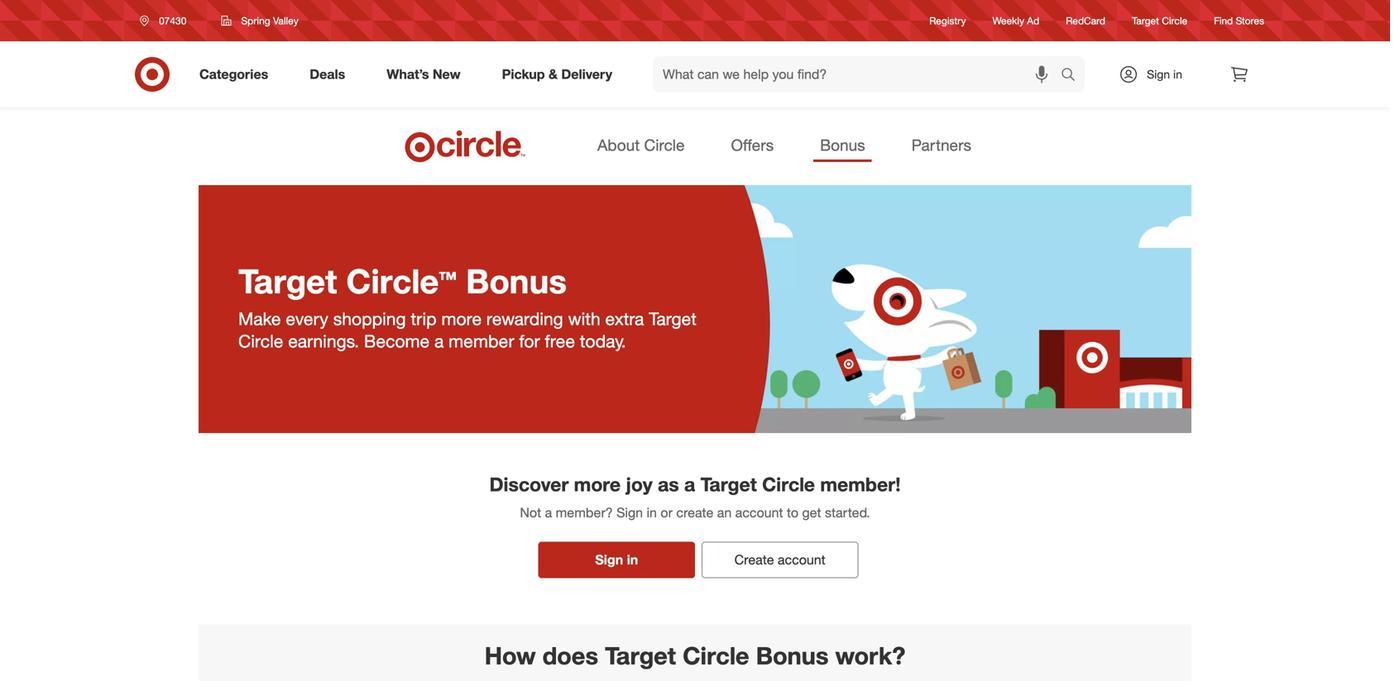 Task type: vqa. For each thing, say whether or not it's contained in the screenshot.
DOESN'T
no



Task type: locate. For each thing, give the bounding box(es) containing it.
started.
[[825, 505, 870, 521]]

a right "as" at left
[[684, 473, 695, 497]]

2 vertical spatial in
[[627, 553, 638, 569]]

what's
[[387, 66, 429, 82]]

sign in link down target circle 'link'
[[1105, 56, 1208, 93]]

delivery
[[561, 66, 612, 82]]

pickup
[[502, 66, 545, 82]]

0 vertical spatial a
[[434, 330, 444, 352]]

target right extra
[[649, 308, 697, 330]]

sign down member?
[[595, 553, 623, 569]]

circle
[[1162, 14, 1188, 27], [644, 136, 685, 155], [346, 261, 439, 302], [238, 330, 283, 352], [762, 473, 815, 497], [683, 642, 749, 671]]

sign in down target circle 'link'
[[1147, 67, 1182, 82]]

a right not
[[545, 505, 552, 521]]

more
[[441, 308, 482, 330], [574, 473, 621, 497]]

create account link
[[702, 543, 858, 579]]

target circle ™ bonus make every shopping trip more rewarding with extra target circle earnings. become a member for free today.
[[238, 261, 697, 352]]

in left or
[[647, 505, 657, 521]]

0 vertical spatial sign
[[1147, 67, 1170, 82]]

a down trip
[[434, 330, 444, 352]]

target inside target circle 'link'
[[1132, 14, 1159, 27]]

to
[[787, 505, 799, 521]]

with
[[568, 308, 600, 330]]

a
[[434, 330, 444, 352], [684, 473, 695, 497], [545, 505, 552, 521]]

new
[[433, 66, 461, 82]]

sign down joy
[[617, 505, 643, 521]]

1 vertical spatial sign in
[[595, 553, 638, 569]]

0 horizontal spatial more
[[441, 308, 482, 330]]

2 horizontal spatial in
[[1173, 67, 1182, 82]]

deals
[[310, 66, 345, 82]]

in down joy
[[627, 553, 638, 569]]

account left to at the bottom
[[735, 505, 783, 521]]

in
[[1173, 67, 1182, 82], [647, 505, 657, 521], [627, 553, 638, 569]]

sign in down member?
[[595, 553, 638, 569]]

1 vertical spatial sign
[[617, 505, 643, 521]]

0 horizontal spatial sign in link
[[538, 543, 695, 579]]

work?
[[835, 642, 906, 671]]

how does target circle bonus work?
[[485, 642, 906, 671]]

make
[[238, 308, 281, 330]]

bonus up rewarding
[[466, 261, 567, 302]]

target right redcard
[[1132, 14, 1159, 27]]

rewarding
[[486, 308, 563, 330]]

about circle
[[597, 136, 685, 155]]

1 horizontal spatial more
[[574, 473, 621, 497]]

1 horizontal spatial in
[[647, 505, 657, 521]]

sign in
[[1147, 67, 1182, 82], [595, 553, 638, 569]]

0 vertical spatial sign in
[[1147, 67, 1182, 82]]

weekly
[[993, 14, 1024, 27]]

pickup & delivery link
[[488, 56, 633, 93]]

about
[[597, 136, 640, 155]]

partners link
[[905, 131, 978, 162]]

target up every
[[238, 261, 337, 302]]

target circle link
[[1132, 14, 1188, 28]]

0 horizontal spatial in
[[627, 553, 638, 569]]

1 vertical spatial a
[[684, 473, 695, 497]]

member
[[449, 330, 514, 352]]

categories
[[199, 66, 268, 82]]

sign in link down member?
[[538, 543, 695, 579]]

sign down target circle 'link'
[[1147, 67, 1170, 82]]

search
[[1053, 68, 1093, 84]]

circle inside 'link'
[[1162, 14, 1188, 27]]

registry link
[[929, 14, 966, 28]]

more up member?
[[574, 473, 621, 497]]

0 horizontal spatial a
[[434, 330, 444, 352]]

more up member on the left of page
[[441, 308, 482, 330]]

1 vertical spatial in
[[647, 505, 657, 521]]

0 vertical spatial sign in link
[[1105, 56, 1208, 93]]

target circle
[[1132, 14, 1188, 27]]

sign in link
[[1105, 56, 1208, 93], [538, 543, 695, 579]]

0 vertical spatial more
[[441, 308, 482, 330]]

pickup & delivery
[[502, 66, 612, 82]]

create
[[676, 505, 714, 521]]

account right create at the bottom of page
[[778, 553, 826, 569]]

create
[[734, 553, 774, 569]]

weekly ad link
[[993, 14, 1039, 28]]

1 vertical spatial bonus
[[466, 261, 567, 302]]

0 vertical spatial account
[[735, 505, 783, 521]]

2 vertical spatial a
[[545, 505, 552, 521]]

create account
[[734, 553, 826, 569]]

bonus
[[820, 136, 865, 155], [466, 261, 567, 302], [756, 642, 829, 671]]

target
[[1132, 14, 1159, 27], [238, 261, 337, 302], [649, 308, 697, 330], [701, 473, 757, 497], [605, 642, 676, 671]]

stores
[[1236, 14, 1264, 27]]

account
[[735, 505, 783, 521], [778, 553, 826, 569]]

bonus down what can we help you find? suggestions appear below search field
[[820, 136, 865, 155]]

member?
[[556, 505, 613, 521]]

sign
[[1147, 67, 1170, 82], [617, 505, 643, 521], [595, 553, 623, 569]]

every
[[286, 308, 328, 330]]

target right the does
[[605, 642, 676, 671]]

redcard
[[1066, 14, 1106, 27]]

free
[[545, 330, 575, 352]]

0 vertical spatial bonus
[[820, 136, 865, 155]]

become
[[364, 330, 430, 352]]

in down target circle 'link'
[[1173, 67, 1182, 82]]

valley
[[273, 14, 298, 27]]

bonus left work?
[[756, 642, 829, 671]]

2 vertical spatial sign
[[595, 553, 623, 569]]

search button
[[1053, 56, 1093, 96]]



Task type: describe. For each thing, give the bounding box(es) containing it.
1 horizontal spatial a
[[545, 505, 552, 521]]

shopping
[[333, 308, 406, 330]]

earnings.
[[288, 330, 359, 352]]

bonus inside target circle ™ bonus make every shopping trip more rewarding with extra target circle earnings. become a member for free today.
[[466, 261, 567, 302]]

What can we help you find? suggestions appear below search field
[[653, 56, 1065, 93]]

as
[[658, 473, 679, 497]]

trip
[[411, 308, 437, 330]]

1 horizontal spatial sign in
[[1147, 67, 1182, 82]]

today.
[[580, 330, 626, 352]]

what's new
[[387, 66, 461, 82]]

not
[[520, 505, 541, 521]]

2 vertical spatial bonus
[[756, 642, 829, 671]]

0 horizontal spatial sign in
[[595, 553, 638, 569]]

how
[[485, 642, 536, 671]]

partners
[[912, 136, 971, 155]]

not a member? sign in or create an account to get started.
[[520, 505, 870, 521]]

&
[[549, 66, 558, 82]]

0 vertical spatial in
[[1173, 67, 1182, 82]]

discover
[[489, 473, 569, 497]]

redcard link
[[1066, 14, 1106, 28]]

weekly ad
[[993, 14, 1039, 27]]

discover more joy as a target circle member!
[[489, 473, 901, 497]]

or
[[661, 505, 673, 521]]

find stores
[[1214, 14, 1264, 27]]

what's new link
[[373, 56, 481, 93]]

a inside target circle ™ bonus make every shopping trip more rewarding with extra target circle earnings. become a member for free today.
[[434, 330, 444, 352]]

about circle link
[[591, 131, 691, 162]]

joy
[[626, 473, 653, 497]]

find stores link
[[1214, 14, 1264, 28]]

spring valley
[[241, 14, 298, 27]]

does
[[543, 642, 598, 671]]

member!
[[820, 473, 901, 497]]

get
[[802, 505, 821, 521]]

deals link
[[296, 56, 366, 93]]

for
[[519, 330, 540, 352]]

spring valley button
[[210, 6, 309, 36]]

extra
[[605, 308, 644, 330]]

2 horizontal spatial a
[[684, 473, 695, 497]]

1 vertical spatial account
[[778, 553, 826, 569]]

categories link
[[185, 56, 289, 93]]

™
[[439, 264, 457, 301]]

1 vertical spatial sign in link
[[538, 543, 695, 579]]

ad
[[1027, 14, 1039, 27]]

registry
[[929, 14, 966, 27]]

1 horizontal spatial sign in link
[[1105, 56, 1208, 93]]

07430 button
[[129, 6, 204, 36]]

spring
[[241, 14, 270, 27]]

target up an
[[701, 473, 757, 497]]

more inside target circle ™ bonus make every shopping trip more rewarding with extra target circle earnings. become a member for free today.
[[441, 308, 482, 330]]

offers
[[731, 136, 774, 155]]

find
[[1214, 14, 1233, 27]]

target circle logo image
[[402, 129, 528, 164]]

07430
[[159, 14, 186, 27]]

an
[[717, 505, 732, 521]]

offers link
[[724, 131, 780, 162]]

1 vertical spatial more
[[574, 473, 621, 497]]

bonus link
[[814, 131, 872, 162]]



